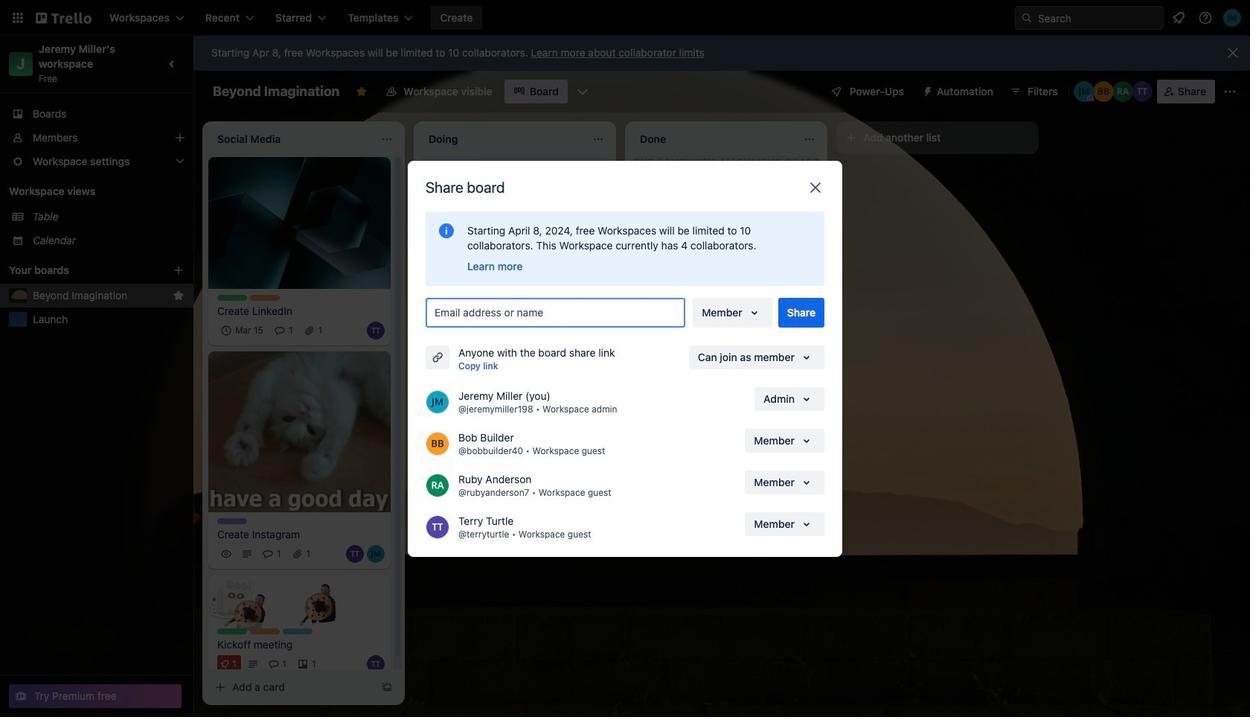 Task type: describe. For each thing, give the bounding box(es) containing it.
Board name text field
[[206, 80, 347, 103]]

2 vertical spatial create from template… image
[[381, 681, 393, 693]]

search image
[[1022, 12, 1034, 24]]

color: sky, title: "sparkling" element
[[283, 628, 313, 634]]

1 vertical spatial jeremy miller (jeremymiller198) image
[[367, 545, 385, 563]]

show menu image
[[1223, 84, 1238, 99]]

Search field
[[1034, 7, 1164, 29]]

back to home image
[[36, 6, 92, 30]]

1 vertical spatial terry turtle (terryturtle) image
[[545, 348, 563, 366]]

2 horizontal spatial jeremy miller (jeremymiller198) image
[[1074, 81, 1095, 102]]

open information menu image
[[1199, 10, 1214, 25]]

1 horizontal spatial ruby anderson (rubyanderson7) image
[[1113, 81, 1134, 102]]

bob builder (bobbuilder40) image
[[426, 431, 450, 455]]

2 vertical spatial terry turtle (terryturtle) image
[[346, 545, 364, 563]]

0 notifications image
[[1171, 9, 1188, 27]]

color: orange, title: none image for color: green, title: none image
[[250, 295, 280, 301]]

add board image
[[173, 264, 185, 276]]

customize views image
[[575, 84, 590, 99]]



Task type: vqa. For each thing, say whether or not it's contained in the screenshot.
BOARDS link
no



Task type: locate. For each thing, give the bounding box(es) containing it.
Email address or name text field
[[435, 302, 683, 323]]

color: orange, title: none image
[[250, 295, 280, 301], [250, 628, 280, 634]]

1 vertical spatial jeremy miller (jeremymiller198) image
[[566, 348, 584, 366]]

your boards with 2 items element
[[9, 261, 150, 279]]

jeremy miller (jeremymiller198) image
[[1074, 81, 1095, 102], [566, 348, 584, 366], [426, 390, 450, 414]]

1 horizontal spatial jeremy miller (jeremymiller198) image
[[1224, 9, 1242, 27]]

2 horizontal spatial create from template… image
[[804, 403, 816, 415]]

1 horizontal spatial create from template… image
[[593, 448, 605, 460]]

color: bold red, title: "thoughts" element
[[429, 384, 459, 390]]

1 vertical spatial create from template… image
[[593, 448, 605, 460]]

None checkbox
[[476, 307, 554, 324]]

0 vertical spatial jeremy miller (jeremymiller198) image
[[1224, 9, 1242, 27]]

1 vertical spatial terry turtle (terryturtle) image
[[426, 515, 450, 539]]

star or unstar board image
[[356, 86, 368, 98]]

1 horizontal spatial jeremy miller (jeremymiller198) image
[[566, 348, 584, 366]]

0 vertical spatial color: orange, title: none image
[[250, 295, 280, 301]]

jeremy miller (jeremymiller198) image
[[1224, 9, 1242, 27], [367, 545, 385, 563]]

color: orange, title: none image for color: green, title: none icon
[[250, 628, 280, 634]]

primary element
[[0, 0, 1251, 36]]

0 vertical spatial ruby anderson (rubyanderson7) image
[[1113, 81, 1134, 102]]

2 color: orange, title: none image from the top
[[250, 628, 280, 634]]

0 vertical spatial create from template… image
[[804, 403, 816, 415]]

None checkbox
[[217, 321, 268, 339]]

2 vertical spatial jeremy miller (jeremymiller198) image
[[426, 390, 450, 414]]

starred icon image
[[173, 290, 185, 302]]

create from template… image
[[804, 403, 816, 415], [593, 448, 605, 460], [381, 681, 393, 693]]

0 horizontal spatial terry turtle (terryturtle) image
[[346, 545, 364, 563]]

0 horizontal spatial create from template… image
[[381, 681, 393, 693]]

0 vertical spatial jeremy miller (jeremymiller198) image
[[1074, 81, 1095, 102]]

color: orange, title: none image right color: green, title: none image
[[250, 295, 280, 301]]

ruby anderson (rubyanderson7) image
[[587, 348, 605, 366]]

color: green, title: none image
[[217, 295, 247, 301]]

color: orange, title: none image right color: green, title: none icon
[[250, 628, 280, 634]]

color: green, title: none image
[[217, 628, 247, 634]]

0 vertical spatial terry turtle (terryturtle) image
[[1132, 81, 1153, 102]]

2 horizontal spatial terry turtle (terryturtle) image
[[426, 515, 450, 539]]

terry turtle (terryturtle) image
[[367, 321, 385, 339], [426, 515, 450, 539], [346, 545, 364, 563]]

1 horizontal spatial terry turtle (terryturtle) image
[[367, 321, 385, 339]]

color: purple, title: none image
[[217, 518, 247, 524]]

1 horizontal spatial terry turtle (terryturtle) image
[[545, 348, 563, 366]]

1 vertical spatial ruby anderson (rubyanderson7) image
[[426, 473, 450, 497]]

close image
[[807, 178, 825, 196]]

0 horizontal spatial jeremy miller (jeremymiller198) image
[[367, 545, 385, 563]]

0 vertical spatial terry turtle (terryturtle) image
[[367, 321, 385, 339]]

1 vertical spatial color: orange, title: none image
[[250, 628, 280, 634]]

terry turtle (terryturtle) image
[[1132, 81, 1153, 102], [545, 348, 563, 366], [367, 655, 385, 673]]

sm image
[[917, 80, 937, 101]]

0 horizontal spatial ruby anderson (rubyanderson7) image
[[426, 473, 450, 497]]

bob builder (bobbuilder40) image
[[1094, 81, 1115, 102]]

2 horizontal spatial terry turtle (terryturtle) image
[[1132, 81, 1153, 102]]

0 horizontal spatial terry turtle (terryturtle) image
[[367, 655, 385, 673]]

1 color: orange, title: none image from the top
[[250, 295, 280, 301]]

0 horizontal spatial jeremy miller (jeremymiller198) image
[[426, 390, 450, 414]]

2 vertical spatial terry turtle (terryturtle) image
[[367, 655, 385, 673]]

ruby anderson (rubyanderson7) image
[[1113, 81, 1134, 102], [426, 473, 450, 497]]



